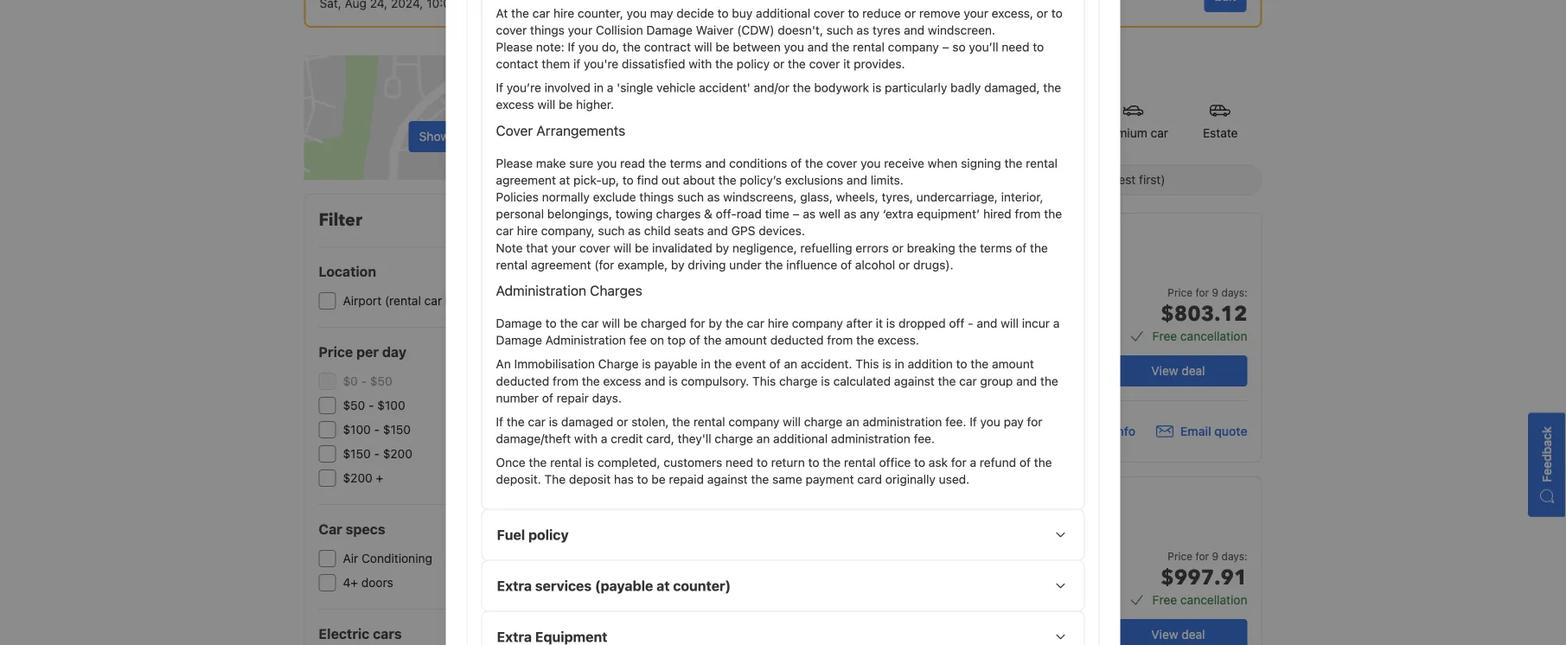 Task type: locate. For each thing, give the bounding box(es) containing it.
a left "credit"
[[601, 432, 608, 446]]

rental inside the if the car is damaged or stolen, the rental company will charge an administration fee. if you pay for damage/theft with a credit card, they'll charge an additional administration fee.
[[694, 415, 725, 429]]

the right about
[[719, 173, 737, 187]]

1 vertical spatial excess
[[603, 374, 642, 388]]

provides.
[[854, 57, 905, 71]]

an immobilisation charge is payable in the event of an accident. this is in addition to the amount deducted from the excess and is compulsory. this charge is calculated against the car group and the number of repair days.
[[496, 357, 1059, 405]]

is up excess.
[[886, 316, 896, 330]]

hire inside at the car hire counter, you may decide to buy additional cover to reduce or remove your excess, or to cover things your collision damage waiver (cdw) doesn't, such as tyres and windscreen. please note: if you do, the contract will be between you and the rental company – so you'll need to contact them if you're dissatisfied with the policy or the cover it provides.
[[554, 6, 575, 20]]

0 vertical spatial with
[[689, 57, 712, 71]]

price inside sort by element
[[1064, 173, 1092, 187]]

2 mileage from the top
[[1026, 588, 1069, 602]]

will inside if you're involved in a 'single vehicle accident' and/or the bodywork is particularly badly damaged, the excess will be higher.
[[538, 98, 556, 112]]

days: up $997.91
[[1222, 550, 1248, 562]]

1 vertical spatial amount
[[992, 357, 1034, 371]]

free for $997.91
[[1153, 593, 1177, 607]]

from inside an immobilisation charge is payable in the event of an accident. this is in addition to the amount deducted from the excess and is compulsory. this charge is calculated against the car group and the number of repair days.
[[553, 374, 579, 388]]

will down 'charges'
[[602, 316, 620, 330]]

1 vertical spatial need
[[726, 456, 754, 470]]

be
[[716, 40, 730, 54], [559, 98, 573, 112], [635, 241, 649, 255], [624, 316, 638, 330], [652, 472, 666, 487]]

you left pay
[[981, 415, 1001, 429]]

2 horizontal spatial hire
[[768, 316, 789, 330]]

- down $0 - $50
[[369, 398, 374, 413]]

will down involved
[[538, 98, 556, 112]]

extra left services
[[497, 578, 532, 594]]

please inside at the car hire counter, you may decide to buy additional cover to reduce or remove your excess, or to cover things your collision damage waiver (cdw) doesn't, such as tyres and windscreen. please note: if you do, the contract will be between you and the rental company – so you'll need to contact them if you're dissatisfied with the policy or the cover it provides.
[[496, 40, 533, 54]]

$150
[[383, 423, 411, 437], [343, 447, 371, 461]]

$50 up $50 - $100
[[370, 374, 392, 388]]

price left per
[[319, 344, 353, 360]]

rental down accident.
[[817, 373, 845, 385]]

for inside price for 9 days: $997.91
[[1196, 550, 1209, 562]]

1 vertical spatial with
[[574, 432, 598, 446]]

for up $803.12 at right
[[1196, 286, 1209, 298]]

feedback button
[[1529, 413, 1567, 517]]

deal down $997.91
[[1182, 628, 1205, 642]]

deposit
[[569, 472, 611, 487]]

1 vertical spatial unlimited mileage
[[970, 588, 1069, 602]]

in down excess.
[[895, 357, 905, 371]]

administration
[[496, 282, 587, 299], [546, 333, 626, 347]]

amount inside an immobilisation charge is payable in the event of an accident. this is in addition to the amount deducted from the excess and is compulsory. this charge is calculated against the car group and the number of repair days.
[[992, 357, 1034, 371]]

pick-
[[574, 173, 602, 187]]

seats right 5
[[829, 564, 859, 578]]

by inside the damage to the car will be charged for by the car hire company after it is dropped off - and will incur a damage administration fee on top of the amount deducted from the excess.
[[709, 316, 722, 330]]

- for $200
[[374, 447, 380, 461]]

0 vertical spatial cars
[[912, 55, 952, 83]]

1 horizontal spatial airport
[[890, 353, 930, 368]]

will up return
[[783, 415, 801, 429]]

of right refund
[[1020, 456, 1031, 470]]

1 horizontal spatial excess
[[603, 374, 642, 388]]

1 vertical spatial this
[[753, 374, 776, 388]]

0 horizontal spatial excess
[[496, 98, 534, 112]]

deducted inside the damage to the car will be charged for by the car hire company after it is dropped off - and will incur a damage administration fee on top of the amount deducted from the excess.
[[771, 333, 824, 347]]

car right 'premium'
[[1151, 126, 1169, 140]]

the up sort by
[[649, 156, 667, 170]]

2 unlimited mileage from the top
[[970, 588, 1069, 602]]

1 horizontal spatial $50
[[370, 374, 392, 388]]

rome ciampino airport: 24 cars available
[[630, 55, 1049, 83]]

for inside the damage to the car will be charged for by the car hire company after it is dropped off - and will incur a damage administration fee on top of the amount deducted from the excess.
[[690, 316, 706, 330]]

2 days: from the top
[[1222, 550, 1248, 562]]

0 vertical spatial unlimited
[[970, 324, 1023, 338]]

– left so
[[942, 40, 949, 54]]

view down $997.91
[[1152, 628, 1179, 642]]

this up center
[[856, 357, 879, 371]]

charge inside an immobilisation charge is payable in the event of an accident. this is in addition to the amount deducted from the excess and is compulsory. this charge is calculated against the car group and the number of repair days.
[[779, 374, 818, 388]]

and/or
[[754, 81, 790, 95]]

jeep
[[836, 266, 859, 279]]

2 please from the top
[[496, 156, 533, 170]]

rome for rome ciampino airport: 24 cars available
[[630, 55, 689, 83]]

- up $150 - $200
[[374, 423, 380, 437]]

at up the normally
[[559, 173, 570, 187]]

important
[[1055, 424, 1111, 439]]

2 view deal button from the top
[[1109, 619, 1248, 645]]

0 vertical spatial view deal button
[[1109, 356, 1248, 387]]

9
[[1212, 286, 1219, 298], [1212, 550, 1219, 562]]

1 horizontal spatial amount
[[992, 357, 1034, 371]]

any
[[860, 207, 880, 221]]

days: for $803.12
[[1222, 286, 1248, 298]]

price for 9 days: $803.12
[[1161, 286, 1248, 328]]

0 vertical spatial it
[[844, 57, 851, 71]]

signing
[[961, 156, 1002, 170]]

– inside please make sure you read the terms and conditions of the cover you receive when signing the rental agreement at pick-up, to find out about the policy's exclusions and limits. policies normally exclude things such as windscreens, glass, wheels, tyres, undercarriage, interior, personal belongings, towing charges & off-road time – as well as any 'extra equipment' hired from the car hire company, such as child seats and gps devices. note that your cover will be invalidated by negligence, refuelling errors or breaking the terms of the rental agreement (for example, by driving under the influence of alcohol or drugs).
[[793, 207, 800, 221]]

child
[[644, 224, 671, 238]]

damaged
[[561, 415, 614, 429]]

car inside at the car hire counter, you may decide to buy additional cover to reduce or remove your excess, or to cover things your collision damage waiver (cdw) doesn't, such as tyres and windscreen. please note: if you do, the contract will be between you and the rental company – so you'll need to contact them if you're dissatisfied with the policy or the cover it provides.
[[533, 6, 550, 20]]

excess inside an immobilisation charge is payable in the event of an accident. this is in addition to the amount deducted from the excess and is compulsory. this charge is calculated against the car group and the number of repair days.
[[603, 374, 642, 388]]

a right incur
[[1053, 316, 1060, 330]]

1 vertical spatial please
[[496, 156, 533, 170]]

- right $0
[[361, 374, 367, 388]]

rental up interior,
[[1026, 156, 1058, 170]]

accident.
[[801, 357, 852, 371]]

0 vertical spatial rome
[[630, 55, 689, 83]]

ciampino for airport:
[[694, 55, 791, 83]]

fee.
[[946, 415, 967, 429], [914, 432, 935, 446]]

company inside the if the car is damaged or stolen, the rental company will charge an administration fee. if you pay for damage/theft with a credit card, they'll charge an additional administration fee.
[[729, 415, 780, 429]]

note
[[496, 241, 523, 255]]

1 vertical spatial against
[[707, 472, 748, 487]]

1 9 from the top
[[1212, 286, 1219, 298]]

0 horizontal spatial things
[[530, 23, 565, 37]]

view deal down $997.91
[[1152, 628, 1205, 642]]

particularly
[[885, 81, 948, 95]]

0 vertical spatial administration
[[496, 282, 587, 299]]

2 extra from the top
[[497, 629, 532, 645]]

if the car is damaged or stolen, the rental company will charge an administration fee. if you pay for damage/theft with a credit card, they'll charge an additional administration fee.
[[496, 415, 1043, 446]]

waiver
[[696, 23, 734, 37]]

0 vertical spatial product card group
[[630, 213, 1269, 463]]

with inside the if the car is damaged or stolen, the rental company will charge an administration fee. if you pay for damage/theft with a credit card, they'll charge an additional administration fee.
[[574, 432, 598, 446]]

to up the waiver
[[718, 6, 729, 20]]

used.
[[939, 472, 970, 487]]

unlimited mileage
[[970, 324, 1069, 338], [970, 588, 1069, 602]]

if down number
[[496, 415, 503, 429]]

days: inside price for 9 days: $997.91
[[1222, 550, 1248, 562]]

to left return
[[757, 456, 768, 470]]

0 horizontal spatial policy
[[529, 527, 569, 543]]

buy
[[732, 6, 753, 20]]

1 product card group from the top
[[630, 213, 1269, 463]]

9 inside price for 9 days: $803.12
[[1212, 286, 1219, 298]]

0 horizontal spatial hire
[[517, 224, 538, 238]]

and
[[904, 23, 925, 37], [808, 40, 829, 54], [705, 156, 726, 170], [847, 173, 868, 187], [707, 224, 728, 238], [977, 316, 998, 330], [645, 374, 666, 388], [1017, 374, 1037, 388]]

wheels,
[[836, 190, 879, 204]]

it up the bodywork
[[844, 57, 851, 71]]

be up the example,
[[635, 241, 649, 255]]

by
[[658, 173, 672, 187], [716, 241, 729, 255], [671, 258, 685, 272], [709, 316, 722, 330]]

cancellation for $803.12
[[1181, 329, 1248, 343]]

to right excess,
[[1052, 6, 1063, 20]]

is inside the damage to the car will be charged for by the car hire company after it is dropped off - and will incur a damage administration fee on top of the amount deducted from the excess.
[[886, 316, 896, 330]]

0 horizontal spatial in
[[594, 81, 604, 95]]

0 vertical spatial 9
[[1212, 286, 1219, 298]]

things inside at the car hire counter, you may decide to buy additional cover to reduce or remove your excess, or to cover things your collision damage waiver (cdw) doesn't, such as tyres and windscreen. please note: if you do, the contract will be between you and the rental company – so you'll need to contact them if you're dissatisfied with the policy or the cover it provides.
[[530, 23, 565, 37]]

2 view from the top
[[1152, 628, 1179, 642]]

as down towing
[[628, 224, 641, 238]]

negligence,
[[733, 241, 797, 255]]

rome inside rome ciampino airport car rental center
[[797, 353, 830, 368]]

1 free from the top
[[1153, 329, 1177, 343]]

amount up group
[[992, 357, 1034, 371]]

free cancellation for $803.12
[[1153, 329, 1248, 343]]

2 free cancellation from the top
[[1153, 593, 1248, 607]]

charge down accident.
[[779, 374, 818, 388]]

1 vertical spatial additional
[[773, 432, 828, 446]]

tyres,
[[882, 190, 913, 204]]

1 extra from the top
[[497, 578, 532, 594]]

invalidated
[[652, 241, 713, 255]]

if left you're
[[496, 81, 503, 95]]

car up event
[[747, 316, 765, 330]]

additional up doesn't,
[[756, 6, 811, 20]]

it inside at the car hire counter, you may decide to buy additional cover to reduce or remove your excess, or to cover things your collision damage waiver (cdw) doesn't, such as tyres and windscreen. please note: if you do, the contract will be between you and the rental company – so you'll need to contact them if you're dissatisfied with the policy or the cover it provides.
[[844, 57, 851, 71]]

0 horizontal spatial rome
[[630, 55, 689, 83]]

fee
[[629, 333, 647, 347]]

be inside once the rental is completed, customers need to return to the rental office to ask for a refund of the deposit. the deposit has to be repaid against the same payment card originally used.
[[652, 472, 666, 487]]

view deal button down $997.91
[[1109, 619, 1248, 645]]

0 vertical spatial please
[[496, 40, 533, 54]]

errors
[[856, 241, 889, 255]]

1 vertical spatial an
[[846, 415, 860, 429]]

deducted up accident.
[[771, 333, 824, 347]]

0 vertical spatial fee.
[[946, 415, 967, 429]]

1 free cancellation from the top
[[1153, 329, 1248, 343]]

pay
[[1004, 415, 1024, 429]]

supplied by avis image
[[646, 419, 700, 445]]

car up note
[[496, 224, 514, 238]]

2 deal from the top
[[1182, 628, 1205, 642]]

1 vertical spatial rome
[[797, 353, 830, 368]]

0 vertical spatial mileage
[[1026, 324, 1069, 338]]

– right time
[[793, 207, 800, 221]]

free for $803.12
[[1153, 329, 1177, 343]]

make
[[536, 156, 566, 170]]

airport
[[343, 294, 382, 308], [890, 353, 930, 368]]

hire down personal
[[517, 224, 538, 238]]

2 free from the top
[[1153, 593, 1177, 607]]

1 horizontal spatial cars
[[912, 55, 952, 83]]

rome for rome ciampino airport car rental center
[[797, 353, 830, 368]]

dropped
[[899, 316, 946, 330]]

ciampino inside rome ciampino airport car rental center
[[833, 353, 887, 368]]

–
[[942, 40, 949, 54], [793, 207, 800, 221]]

seats inside please make sure you read the terms and conditions of the cover you receive when signing the rental agreement at pick-up, to find out about the policy's exclusions and limits. policies normally exclude things such as windscreens, glass, wheels, tyres, undercarriage, interior, personal belongings, towing charges & off-road time – as well as any 'extra equipment' hired from the car hire company, such as child seats and gps devices. note that your cover will be invalidated by negligence, refuelling errors or breaking the terms of the rental agreement (for example, by driving under the influence of alcohol or drugs).
[[674, 224, 704, 238]]

be inside if you're involved in a 'single vehicle accident' and/or the bodywork is particularly badly damaged, the excess will be higher.
[[559, 98, 573, 112]]

air conditioning
[[343, 551, 432, 566]]

things inside please make sure you read the terms and conditions of the cover you receive when signing the rental agreement at pick-up, to find out about the policy's exclusions and limits. policies normally exclude things such as windscreens, glass, wheels, tyres, undercarriage, interior, personal belongings, towing charges & off-road time – as well as any 'extra equipment' hired from the car hire company, such as child seats and gps devices. note that your cover will be invalidated by negligence, refuelling errors or breaking the terms of the rental agreement (for example, by driving under the influence of alcohol or drugs).
[[640, 190, 674, 204]]

24
[[880, 55, 907, 83]]

1 vertical spatial agreement
[[531, 258, 591, 272]]

for right pay
[[1027, 415, 1043, 429]]

1 horizontal spatial this
[[856, 357, 879, 371]]

free cancellation down $997.91
[[1153, 593, 1248, 607]]

and inside the damage to the car will be charged for by the car hire company after it is dropped off - and will incur a damage administration fee on top of the amount deducted from the excess.
[[977, 316, 998, 330]]

0 vertical spatial deal
[[1182, 364, 1205, 378]]

1 horizontal spatial –
[[942, 40, 949, 54]]

administration up immobilisation
[[546, 333, 626, 347]]

days.
[[592, 391, 622, 405]]

from
[[1015, 207, 1041, 221], [827, 333, 853, 347], [553, 374, 579, 388]]

or right alcohol
[[899, 258, 910, 272]]

for up used.
[[951, 456, 967, 470]]

0 vertical spatial free cancellation
[[1153, 329, 1248, 343]]

such inside at the car hire counter, you may decide to buy additional cover to reduce or remove your excess, or to cover things your collision damage waiver (cdw) doesn't, such as tyres and windscreen. please note: if you do, the contract will be between you and the rental company – so you'll need to contact them if you're dissatisfied with the policy or the cover it provides.
[[827, 23, 854, 37]]

price inside price for 9 days: $997.91
[[1168, 550, 1193, 562]]

your
[[964, 6, 989, 20], [568, 23, 593, 37], [552, 241, 576, 255]]

1 cancellation from the top
[[1181, 329, 1248, 343]]

stolen,
[[632, 415, 669, 429]]

accident'
[[699, 81, 751, 95]]

show on map
[[419, 129, 495, 144]]

at left counter)
[[657, 578, 670, 594]]

9 for $997.91
[[1212, 550, 1219, 562]]

0 horizontal spatial against
[[707, 472, 748, 487]]

hire inside please make sure you read the terms and conditions of the cover you receive when signing the rental agreement at pick-up, to find out about the policy's exclusions and limits. policies normally exclude things such as windscreens, glass, wheels, tyres, undercarriage, interior, personal belongings, towing charges & off-road time – as well as any 'extra equipment' hired from the car hire company, such as child seats and gps devices. note that your cover will be invalidated by negligence, refuelling errors or breaking the terms of the rental agreement (for example, by driving under the influence of alcohol or drugs).
[[517, 224, 538, 238]]

be down the waiver
[[716, 40, 730, 54]]

by down invalidated
[[671, 258, 685, 272]]

1 vertical spatial view deal button
[[1109, 619, 1248, 645]]

1 please from the top
[[496, 40, 533, 54]]

1 vertical spatial mileage
[[1026, 588, 1069, 602]]

0 vertical spatial free
[[1153, 329, 1177, 343]]

1 horizontal spatial such
[[677, 190, 704, 204]]

cancellation down $997.91
[[1181, 593, 1248, 607]]

1 horizontal spatial seats
[[829, 564, 859, 578]]

1 vertical spatial extra
[[497, 629, 532, 645]]

airport inside rome ciampino airport car rental center
[[890, 353, 930, 368]]

in inside if you're involved in a 'single vehicle accident' and/or the bodywork is particularly badly damaged, the excess will be higher.
[[594, 81, 604, 95]]

as inside at the car hire counter, you may decide to buy additional cover to reduce or remove your excess, or to cover things your collision damage waiver (cdw) doesn't, such as tyres and windscreen. please note: if you do, the contract will be between you and the rental company – so you'll need to contact them if you're dissatisfied with the policy or the cover it provides.
[[857, 23, 870, 37]]

terms down hired
[[980, 241, 1012, 255]]

0 horizontal spatial it
[[844, 57, 851, 71]]

1 vertical spatial cancellation
[[1181, 593, 1248, 607]]

your down the company,
[[552, 241, 576, 255]]

view deal button down $803.12 at right
[[1109, 356, 1248, 387]]

2 view deal from the top
[[1152, 628, 1205, 642]]

0 horizontal spatial company
[[729, 415, 780, 429]]

0 horizontal spatial $150
[[343, 447, 371, 461]]

deducted
[[771, 333, 824, 347], [496, 374, 549, 388]]

for inside the if the car is damaged or stolen, the rental company will charge an administration fee. if you pay for damage/theft with a credit card, they'll charge an additional administration fee.
[[1027, 415, 1043, 429]]

$997.91
[[1161, 564, 1248, 592]]

or right errors
[[892, 241, 904, 255]]

1 vertical spatial at
[[657, 578, 670, 594]]

0 vertical spatial $100
[[377, 398, 405, 413]]

the up they'll
[[672, 415, 690, 429]]

product card group
[[630, 213, 1269, 463], [630, 477, 1263, 645]]

0 horizontal spatial terms
[[670, 156, 702, 170]]

you inside the if the car is damaged or stolen, the rental company will charge an administration fee. if you pay for damage/theft with a credit card, they'll charge an additional administration fee.
[[981, 415, 1001, 429]]

charge up return
[[804, 415, 843, 429]]

car inside rome ciampino airport car rental center
[[797, 373, 815, 385]]

with
[[689, 57, 712, 71], [574, 432, 598, 446]]

0 vertical spatial things
[[530, 23, 565, 37]]

policy inside at the car hire counter, you may decide to buy additional cover to reduce or remove your excess, or to cover things your collision damage waiver (cdw) doesn't, such as tyres and windscreen. please note: if you do, the contract will be between you and the rental company – so you'll need to contact them if you're dissatisfied with the policy or the cover it provides.
[[737, 57, 770, 71]]

if inside if you're involved in a 'single vehicle accident' and/or the bodywork is particularly badly damaged, the excess will be higher.
[[496, 81, 503, 95]]

airport (rental car center)
[[343, 294, 486, 308]]

2 cancellation from the top
[[1181, 593, 1248, 607]]

1 horizontal spatial things
[[640, 190, 674, 204]]

0 vertical spatial deducted
[[771, 333, 824, 347]]

1 vertical spatial from
[[827, 333, 853, 347]]

0 vertical spatial car
[[797, 373, 815, 385]]

price for price (lowest first)
[[1064, 173, 1092, 187]]

1 vertical spatial such
[[677, 190, 704, 204]]

they'll
[[678, 432, 712, 446]]

(payable
[[595, 578, 653, 594]]

rental up card
[[844, 456, 876, 470]]

is inside once the rental is completed, customers need to return to the rental office to ask for a refund of the deposit. the deposit has to be repaid against the same payment card originally used.
[[585, 456, 594, 470]]

1 horizontal spatial an
[[784, 357, 798, 371]]

0 vertical spatial cancellation
[[1181, 329, 1248, 343]]

cover up the bodywork
[[809, 57, 840, 71]]

1 vertical spatial company
[[792, 316, 843, 330]]

0 vertical spatial days:
[[1222, 286, 1248, 298]]

administration charges
[[496, 282, 643, 299]]

0 horizontal spatial amount
[[725, 333, 767, 347]]

2 horizontal spatial an
[[846, 415, 860, 429]]

important info button
[[1031, 423, 1136, 440]]

1 days: from the top
[[1222, 286, 1248, 298]]

filters
[[563, 212, 595, 226]]

2 product card group from the top
[[630, 477, 1263, 645]]

- for $100
[[369, 398, 374, 413]]

company inside at the car hire counter, you may decide to buy additional cover to reduce or remove your excess, or to cover things your collision damage waiver (cdw) doesn't, such as tyres and windscreen. please note: if you do, the contract will be between you and the rental company – so you'll need to contact them if you're dissatisfied with the policy or the cover it provides.
[[888, 40, 939, 54]]

for inside price for 9 days: $803.12
[[1196, 286, 1209, 298]]

9 for $803.12
[[1212, 286, 1219, 298]]

amount up event
[[725, 333, 767, 347]]

1 view deal button from the top
[[1109, 356, 1248, 387]]

of right event
[[770, 357, 781, 371]]

policy right fuel
[[529, 527, 569, 543]]

2 vertical spatial company
[[729, 415, 780, 429]]

deal down $803.12 at right
[[1182, 364, 1205, 378]]

0 vertical spatial at
[[559, 173, 570, 187]]

0 horizontal spatial seats
[[674, 224, 704, 238]]

0 horizontal spatial this
[[753, 374, 776, 388]]

to inside an immobilisation charge is payable in the event of an accident. this is in addition to the amount deducted from the excess and is compulsory. this charge is calculated against the car group and the number of repair days.
[[956, 357, 968, 371]]

of right top
[[689, 333, 701, 347]]

excess.
[[878, 333, 920, 347]]

be inside the damage to the car will be charged for by the car hire company after it is dropped off - and will incur a damage administration fee on top of the amount deducted from the excess.
[[624, 316, 638, 330]]

ciampino down "between" at the left
[[694, 55, 791, 83]]

price up $803.12 at right
[[1168, 286, 1193, 298]]

days: for $997.91
[[1222, 550, 1248, 562]]

deal for $803.12
[[1182, 364, 1205, 378]]

rental
[[853, 40, 885, 54], [1026, 156, 1058, 170], [496, 258, 528, 272], [817, 373, 845, 385], [694, 415, 725, 429], [550, 456, 582, 470], [844, 456, 876, 470]]

2 vertical spatial charge
[[715, 432, 753, 446]]

free down $997.91
[[1153, 593, 1177, 607]]

price inside price for 9 days: $803.12
[[1168, 286, 1193, 298]]

excess down charge
[[603, 374, 642, 388]]

9 inside price for 9 days: $997.91
[[1212, 550, 1219, 562]]

such up the rome ciampino airport: 24 cars available
[[827, 23, 854, 37]]

interior,
[[1001, 190, 1044, 204]]

0 vertical spatial such
[[827, 23, 854, 37]]

originally
[[886, 472, 936, 487]]

administration
[[863, 415, 942, 429], [831, 432, 911, 446]]

price for price per day
[[319, 344, 353, 360]]

windscreen.
[[928, 23, 996, 37]]

1 vertical spatial cars
[[373, 626, 402, 642]]

- for $50
[[361, 374, 367, 388]]

company
[[888, 40, 939, 54], [792, 316, 843, 330], [729, 415, 780, 429]]

higher.
[[576, 98, 614, 112]]

view deal button for $997.91
[[1109, 619, 1248, 645]]

damaged,
[[985, 81, 1040, 95]]

is inside if you're involved in a 'single vehicle accident' and/or the bodywork is particularly badly damaged, the excess will be higher.
[[873, 81, 882, 95]]

need up available
[[1002, 40, 1030, 54]]

days:
[[1222, 286, 1248, 298], [1222, 550, 1248, 562]]

damage
[[647, 23, 693, 37], [496, 316, 542, 330], [496, 333, 542, 347]]

deal for $997.91
[[1182, 628, 1205, 642]]

a left refund
[[970, 456, 977, 470]]

card,
[[646, 432, 675, 446]]

extra equipment
[[497, 629, 608, 645]]

day
[[382, 344, 407, 360]]

view deal
[[1152, 364, 1205, 378], [1152, 628, 1205, 642]]

days: inside price for 9 days: $803.12
[[1222, 286, 1248, 298]]

1 view from the top
[[1152, 364, 1179, 378]]

1 view deal from the top
[[1152, 364, 1205, 378]]

$0 - $50
[[343, 374, 392, 388]]

hire up note:
[[554, 6, 575, 20]]

0 vertical spatial need
[[1002, 40, 1030, 54]]

decide
[[677, 6, 714, 20]]

and right 'off'
[[977, 316, 998, 330]]

hire inside the damage to the car will be charged for by the car hire company after it is dropped off - and will incur a damage administration fee on top of the amount deducted from the excess.
[[768, 316, 789, 330]]

0 horizontal spatial ciampino
[[694, 55, 791, 83]]

repaid
[[669, 472, 704, 487]]

or
[[905, 6, 916, 20], [1037, 6, 1048, 20], [773, 57, 785, 71], [892, 241, 904, 255], [899, 258, 910, 272], [911, 266, 921, 279], [617, 415, 628, 429]]

ciampino up center
[[833, 353, 887, 368]]

2 horizontal spatial company
[[888, 40, 939, 54]]

2 9 from the top
[[1212, 550, 1219, 562]]

1 vertical spatial free cancellation
[[1153, 593, 1248, 607]]

1 vertical spatial view deal
[[1152, 628, 1205, 642]]

0 vertical spatial view
[[1152, 364, 1179, 378]]

1 mileage from the top
[[1026, 324, 1069, 338]]

against inside once the rental is completed, customers need to return to the rental office to ask for a refund of the deposit. the deposit has to be repaid against the same payment card originally used.
[[707, 472, 748, 487]]

1 deal from the top
[[1182, 364, 1205, 378]]

$100 down $50 - $100
[[343, 423, 371, 437]]

you up limits.
[[861, 156, 881, 170]]

if
[[574, 57, 581, 71]]

number
[[496, 391, 539, 405]]

1 vertical spatial things
[[640, 190, 674, 204]]

is up damage/theft
[[549, 415, 558, 429]]

0 horizontal spatial on
[[453, 129, 467, 144]]

0 vertical spatial ciampino
[[694, 55, 791, 83]]

and down doesn't,
[[808, 40, 829, 54]]

show
[[419, 129, 450, 144]]

or right excess,
[[1037, 6, 1048, 20]]

2 horizontal spatial from
[[1015, 207, 1041, 221]]

company,
[[541, 224, 595, 238]]

0 vertical spatial company
[[888, 40, 939, 54]]

first)
[[1139, 173, 1166, 187]]

or inside the if the car is damaged or stolen, the rental company will charge an administration fee. if you pay for damage/theft with a credit card, they'll charge an additional administration fee.
[[617, 415, 628, 429]]

cover up doesn't,
[[814, 6, 845, 20]]

a inside once the rental is completed, customers need to return to the rental office to ask for a refund of the deposit. the deposit has to be repaid against the same payment card originally used.
[[970, 456, 977, 470]]

rental inside rome ciampino airport car rental center
[[817, 373, 845, 385]]

as left tyres
[[857, 23, 870, 37]]

email quote button
[[1157, 423, 1248, 440]]

additional up return
[[773, 432, 828, 446]]

$200 +
[[343, 471, 383, 485]]

extra for extra services (payable at counter)
[[497, 578, 532, 594]]

be inside please make sure you read the terms and conditions of the cover you receive when signing the rental agreement at pick-up, to find out about the policy's exclusions and limits. policies normally exclude things such as windscreens, glass, wheels, tyres, undercarriage, interior, personal belongings, towing charges & off-road time – as well as any 'extra equipment' hired from the car hire company, such as child seats and gps devices. note that your cover will be invalidated by negligence, refuelling errors or breaking the terms of the rental agreement (for example, by driving under the influence of alcohol or drugs).
[[635, 241, 649, 255]]

of left the repair
[[542, 391, 554, 405]]

of down interior,
[[1016, 241, 1027, 255]]



Task type: describe. For each thing, give the bounding box(es) containing it.
fuel policy
[[497, 527, 569, 543]]

the down collision
[[623, 40, 641, 54]]

administration inside the damage to the car will be charged for by the car hire company after it is dropped off - and will incur a damage administration fee on top of the amount deducted from the excess.
[[546, 333, 626, 347]]

is down excess.
[[883, 357, 892, 371]]

0 vertical spatial $200
[[383, 447, 413, 461]]

a inside the if the car is damaged or stolen, the rental company will charge an administration fee. if you pay for damage/theft with a credit card, they'll charge an additional administration fee.
[[601, 432, 608, 446]]

is down the fee
[[642, 357, 651, 371]]

car inside please make sure you read the terms and conditions of the cover you receive when signing the rental agreement at pick-up, to find out about the policy's exclusions and limits. policies normally exclude things such as windscreens, glass, wheels, tyres, undercarriage, interior, personal belongings, towing charges & off-road time – as well as any 'extra equipment' hired from the car hire company, such as child seats and gps devices. note that your cover will be invalidated by negligence, refuelling errors or breaking the terms of the rental agreement (for example, by driving under the influence of alcohol or drugs).
[[496, 224, 514, 238]]

counter,
[[578, 6, 624, 20]]

for right ideal
[[828, 231, 842, 243]]

cover up (for
[[580, 241, 610, 255]]

doors
[[361, 576, 393, 590]]

company inside the damage to the car will be charged for by the car hire company after it is dropped off - and will incur a damage administration fee on top of the amount deducted from the excess.
[[792, 316, 843, 330]]

alcohol
[[855, 258, 896, 272]]

premium
[[1098, 126, 1148, 140]]

the right breaking
[[959, 241, 977, 255]]

similar
[[924, 266, 956, 279]]

towing
[[616, 207, 653, 221]]

0 vertical spatial your
[[964, 6, 989, 20]]

time
[[765, 207, 790, 221]]

or inside suv jeep compass or similar
[[911, 266, 921, 279]]

2 horizontal spatial in
[[895, 357, 905, 371]]

0 horizontal spatial $50
[[343, 398, 365, 413]]

pick-up date element
[[320, 0, 480, 12]]

1 unlimited mileage from the top
[[970, 324, 1069, 338]]

to right has
[[637, 472, 648, 487]]

or right reduce
[[905, 6, 916, 20]]

4+ doors
[[343, 576, 393, 590]]

and down off-
[[707, 224, 728, 238]]

you're
[[584, 57, 619, 71]]

of inside once the rental is completed, customers need to return to the rental office to ask for a refund of the deposit. the deposit has to be repaid against the same payment card originally used.
[[1020, 456, 1031, 470]]

credit
[[611, 432, 643, 446]]

you up collision
[[627, 6, 647, 20]]

1 vertical spatial administration
[[831, 432, 911, 446]]

to left ask
[[914, 456, 926, 470]]

and up wheels,
[[847, 173, 868, 187]]

find
[[637, 173, 658, 187]]

need inside once the rental is completed, customers need to return to the rental office to ask for a refund of the deposit. the deposit has to be repaid against the same payment card originally used.
[[726, 456, 754, 470]]

fuel
[[497, 527, 525, 543]]

search summary element
[[304, 0, 1263, 28]]

$150 - $200
[[343, 447, 413, 461]]

need inside at the car hire counter, you may decide to buy additional cover to reduce or remove your excess, or to cover things your collision damage waiver (cdw) doesn't, such as tyres and windscreen. please note: if you do, the contract will be between you and the rental company – so you'll need to contact them if you're dissatisfied with the policy or the cover it provides.
[[1002, 40, 1030, 54]]

1 vertical spatial $100
[[343, 423, 371, 437]]

email
[[1181, 424, 1212, 439]]

cover up recommended
[[827, 156, 858, 170]]

cancellation for $997.91
[[1181, 593, 1248, 607]]

compass
[[862, 266, 908, 279]]

about
[[683, 173, 715, 187]]

exclusions
[[785, 173, 844, 187]]

0 horizontal spatial fee.
[[914, 432, 935, 446]]

0 vertical spatial $50
[[370, 374, 392, 388]]

car inside the if the car is damaged or stolen, the rental company will charge an administration fee. if you pay for damage/theft with a credit card, they'll charge an additional administration fee.
[[528, 415, 546, 429]]

1 vertical spatial $200
[[343, 471, 373, 485]]

equipment'
[[917, 207, 980, 221]]

to left reduce
[[848, 6, 859, 20]]

payment
[[806, 472, 854, 487]]

filter
[[319, 208, 362, 232]]

to up payment on the right of the page
[[808, 456, 820, 470]]

counter)
[[673, 578, 731, 594]]

if inside at the car hire counter, you may decide to buy additional cover to reduce or remove your excess, or to cover things your collision damage waiver (cdw) doesn't, such as tyres and windscreen. please note: if you do, the contract will be between you and the rental company – so you'll need to contact them if you're dissatisfied with the policy or the cover it provides.
[[568, 40, 575, 54]]

all
[[548, 212, 560, 226]]

will left incur
[[1001, 316, 1019, 330]]

be inside at the car hire counter, you may decide to buy additional cover to reduce or remove your excess, or to cover things your collision damage waiver (cdw) doesn't, such as tyres and windscreen. please note: if you do, the contract will be between you and the rental company – so you'll need to contact them if you're dissatisfied with the policy or the cover it provides.
[[716, 40, 730, 54]]

may
[[650, 6, 673, 20]]

premium car button
[[1081, 90, 1186, 152]]

rome ciampino airport car rental center
[[797, 353, 930, 385]]

product card group containing $997.91
[[630, 477, 1263, 645]]

policy's
[[740, 173, 782, 187]]

the right top
[[704, 333, 722, 347]]

4+
[[343, 576, 358, 590]]

the
[[545, 472, 566, 487]]

or up and/or
[[773, 57, 785, 71]]

1 horizontal spatial fee.
[[946, 415, 967, 429]]

will inside at the car hire counter, you may decide to buy additional cover to reduce or remove your excess, or to cover things your collision damage waiver (cdw) doesn't, such as tyres and windscreen. please note: if you do, the contract will be between you and the rental company – so you'll need to contact them if you're dissatisfied with the policy or the cover it provides.
[[694, 40, 712, 54]]

rome ciampino airport button
[[797, 353, 930, 368]]

is down accident.
[[821, 374, 830, 388]]

excess,
[[992, 6, 1034, 20]]

0 horizontal spatial car
[[319, 521, 342, 538]]

equipment
[[535, 629, 608, 645]]

the up payment on the right of the page
[[823, 456, 841, 470]]

1 vertical spatial charge
[[804, 415, 843, 429]]

and right group
[[1017, 374, 1037, 388]]

the up "compulsory."
[[714, 357, 732, 371]]

will inside please make sure you read the terms and conditions of the cover you receive when signing the rental agreement at pick-up, to find out about the policy's exclusions and limits. policies normally exclude things such as windscreens, glass, wheels, tyres, undercarriage, interior, personal belongings, towing charges & off-road time – as well as any 'extra equipment' hired from the car hire company, such as child seats and gps devices. note that your cover will be invalidated by negligence, refuelling errors or breaking the terms of the rental agreement (for example, by driving under the influence of alcohol or drugs).
[[614, 241, 632, 255]]

0 horizontal spatial cars
[[373, 626, 402, 642]]

influence
[[787, 258, 838, 272]]

you down doesn't,
[[784, 40, 804, 54]]

suv
[[797, 260, 832, 284]]

the down "after"
[[856, 333, 875, 347]]

car inside button
[[1151, 126, 1169, 140]]

your inside please make sure you read the terms and conditions of the cover you receive when signing the rental agreement at pick-up, to find out about the policy's exclusions and limits. policies normally exclude things such as windscreens, glass, wheels, tyres, undercarriage, interior, personal belongings, towing charges & off-road time – as well as any 'extra equipment' hired from the car hire company, such as child seats and gps devices. note that your cover will be invalidated by negligence, refuelling errors or breaking the terms of the rental agreement (for example, by driving under the influence of alcohol or drugs).
[[552, 241, 576, 255]]

product card group containing $803.12
[[630, 213, 1269, 463]]

the left same
[[751, 472, 769, 487]]

from inside the damage to the car will be charged for by the car hire company after it is dropped off - and will incur a damage administration fee on top of the amount deducted from the excess.
[[827, 333, 853, 347]]

(for
[[595, 258, 615, 272]]

'single
[[617, 81, 653, 95]]

damage inside at the car hire counter, you may decide to buy additional cover to reduce or remove your excess, or to cover things your collision damage waiver (cdw) doesn't, such as tyres and windscreen. please note: if you do, the contract will be between you and the rental company – so you'll need to contact them if you're dissatisfied with the policy or the cover it provides.
[[647, 23, 693, 37]]

for inside once the rental is completed, customers need to return to the rental office to ask for a refund of the deposit. the deposit has to be repaid against the same payment card originally used.
[[951, 456, 967, 470]]

when
[[928, 156, 958, 170]]

drop-off date element
[[542, 0, 701, 12]]

of down refuelling
[[841, 258, 852, 272]]

available
[[957, 55, 1049, 83]]

recommended
[[784, 173, 868, 187]]

the up the days.
[[582, 374, 600, 388]]

view deal button for $803.12
[[1109, 356, 1248, 387]]

0 vertical spatial airport
[[343, 294, 382, 308]]

show on map button
[[304, 55, 610, 180]]

an
[[496, 357, 511, 371]]

charge
[[598, 357, 639, 371]]

to up available
[[1033, 40, 1044, 54]]

up,
[[602, 173, 619, 187]]

1 unlimited from the top
[[970, 324, 1023, 338]]

a inside the damage to the car will be charged for by the car hire company after it is dropped off - and will incur a damage administration fee on top of the amount deducted from the excess.
[[1053, 316, 1060, 330]]

2 vertical spatial damage
[[496, 333, 542, 347]]

will inside the if the car is damaged or stolen, the rental company will charge an administration fee. if you pay for damage/theft with a credit card, they'll charge an additional administration fee.
[[783, 415, 801, 429]]

and up about
[[705, 156, 726, 170]]

- for $150
[[374, 423, 380, 437]]

1 horizontal spatial $150
[[383, 423, 411, 437]]

card
[[858, 472, 882, 487]]

incur
[[1022, 316, 1050, 330]]

the down number
[[507, 415, 525, 429]]

return
[[771, 456, 805, 470]]

ciampino for airport
[[833, 353, 887, 368]]

example,
[[618, 258, 668, 272]]

group
[[980, 374, 1013, 388]]

fuel policy button
[[482, 510, 1084, 560]]

hired
[[984, 207, 1012, 221]]

the up exclusions
[[805, 156, 823, 170]]

– inside at the car hire counter, you may decide to buy additional cover to reduce or remove your excess, or to cover things your collision damage waiver (cdw) doesn't, such as tyres and windscreen. please note: if you do, the contract will be between you and the rental company – so you'll need to contact them if you're dissatisfied with the policy or the cover it provides.
[[942, 40, 949, 54]]

you're
[[507, 81, 541, 95]]

from inside please make sure you read the terms and conditions of the cover you receive when signing the rental agreement at pick-up, to find out about the policy's exclusions and limits. policies normally exclude things such as windscreens, glass, wheels, tyres, undercarriage, interior, personal belongings, towing charges & off-road time – as well as any 'extra equipment' hired from the car hire company, such as child seats and gps devices. note that your cover will be invalidated by negligence, refuelling errors or breaking the terms of the rental agreement (for example, by driving under the influence of alcohol or drugs).
[[1015, 207, 1041, 221]]

price for price for 9 days: $997.91
[[1168, 550, 1193, 562]]

rental down note
[[496, 258, 528, 272]]

charges
[[656, 207, 701, 221]]

addition
[[908, 357, 953, 371]]

the right hired
[[1044, 207, 1062, 221]]

the down interior,
[[1030, 241, 1048, 255]]

view deal for $997.91
[[1152, 628, 1205, 642]]

a inside if you're involved in a 'single vehicle accident' and/or the bodywork is particularly badly damaged, the excess will be higher.
[[607, 81, 614, 95]]

and right tyres
[[904, 23, 925, 37]]

center)
[[445, 294, 486, 308]]

0 vertical spatial this
[[856, 357, 879, 371]]

1 vertical spatial damage
[[496, 316, 542, 330]]

you up if
[[579, 40, 599, 54]]

the down negligence,
[[765, 258, 783, 272]]

as down wheels,
[[844, 207, 857, 221]]

as up &
[[707, 190, 720, 204]]

to inside the damage to the car will be charged for by the car hire company after it is dropped off - and will incur a damage administration fee on top of the amount deducted from the excess.
[[546, 316, 557, 330]]

clear all filters
[[515, 212, 595, 226]]

event
[[735, 357, 766, 371]]

the right signing
[[1005, 156, 1023, 170]]

if left pay
[[970, 415, 977, 429]]

the right group
[[1041, 374, 1059, 388]]

arrangements
[[537, 122, 626, 139]]

completed,
[[598, 456, 661, 470]]

is inside the if the car is damaged or stolen, the rental company will charge an administration fee. if you pay for damage/theft with a credit card, they'll charge an additional administration fee.
[[549, 415, 558, 429]]

by right sort
[[658, 173, 672, 187]]

please make sure you read the terms and conditions of the cover you receive when signing the rental agreement at pick-up, to find out about the policy's exclusions and limits. policies normally exclude things such as windscreens, glass, wheels, tyres, undercarriage, interior, personal belongings, towing charges & off-road time – as well as any 'extra equipment' hired from the car hire company, such as child seats and gps devices. note that your cover will be invalidated by negligence, refuelling errors or breaking the terms of the rental agreement (for example, by driving under the influence of alcohol or drugs).
[[496, 156, 1062, 272]]

with inside at the car hire counter, you may decide to buy additional cover to reduce or remove your excess, or to cover things your collision damage waiver (cdw) doesn't, such as tyres and windscreen. please note: if you do, the contract will be between you and the rental company – so you'll need to contact them if you're dissatisfied with the policy or the cover it provides.
[[689, 57, 712, 71]]

car specs
[[319, 521, 385, 538]]

at inside please make sure you read the terms and conditions of the cover you receive when signing the rental agreement at pick-up, to find out about the policy's exclusions and limits. policies normally exclude things such as windscreens, glass, wheels, tyres, undercarriage, interior, personal belongings, towing charges & off-road time – as well as any 'extra equipment' hired from the car hire company, such as child seats and gps devices. note that your cover will be invalidated by negligence, refuelling errors or breaking the terms of the rental agreement (for example, by driving under the influence of alcohol or drugs).
[[559, 173, 570, 187]]

clear all filters button
[[515, 212, 595, 226]]

deposit.
[[496, 472, 541, 487]]

dissatisfied
[[622, 57, 686, 71]]

2 vertical spatial an
[[757, 432, 770, 446]]

against inside an immobilisation charge is payable in the event of an accident. this is in addition to the amount deducted from the excess and is compulsory. this charge is calculated against the car group and the number of repair days.
[[894, 374, 935, 388]]

car inside an immobilisation charge is payable in the event of an accident. this is in addition to the amount deducted from the excess and is compulsory. this charge is calculated against the car group and the number of repair days.
[[960, 374, 977, 388]]

and down "payable"
[[645, 374, 666, 388]]

the right refund
[[1034, 456, 1052, 470]]

rental up the
[[550, 456, 582, 470]]

1 horizontal spatial terms
[[980, 241, 1012, 255]]

you up up,
[[597, 156, 617, 170]]

the right and/or
[[793, 81, 811, 95]]

2 unlimited from the top
[[970, 588, 1023, 602]]

an inside an immobilisation charge is payable in the event of an accident. this is in addition to the amount deducted from the excess and is compulsory. this charge is calculated against the car group and the number of repair days.
[[784, 357, 798, 371]]

additional inside the if the car is damaged or stolen, the rental company will charge an administration fee. if you pay for damage/theft with a credit card, they'll charge an additional administration fee.
[[773, 432, 828, 446]]

0 vertical spatial terms
[[670, 156, 702, 170]]

sure
[[569, 156, 594, 170]]

involved
[[545, 81, 591, 95]]

cover down the at
[[496, 23, 527, 37]]

drugs).
[[914, 258, 954, 272]]

1 horizontal spatial in
[[701, 357, 711, 371]]

policy inside "dropdown button"
[[529, 527, 569, 543]]

services
[[535, 578, 592, 594]]

damage to the car will be charged for by the car hire company after it is dropped off - and will incur a damage administration fee on top of the amount deducted from the excess.
[[496, 316, 1060, 347]]

additional inside at the car hire counter, you may decide to buy additional cover to reduce or remove your excess, or to cover things your collision damage waiver (cdw) doesn't, such as tyres and windscreen. please note: if you do, the contract will be between you and the rental company – so you'll need to contact them if you're dissatisfied with the policy or the cover it provides.
[[756, 6, 811, 20]]

of inside the damage to the car will be charged for by the car hire company after it is dropped off - and will incur a damage administration fee on top of the amount deducted from the excess.
[[689, 333, 701, 347]]

extra services (payable at counter) button
[[482, 561, 1084, 611]]

bodywork
[[814, 81, 869, 95]]

please inside please make sure you read the terms and conditions of the cover you receive when signing the rental agreement at pick-up, to find out about the policy's exclusions and limits. policies normally exclude things such as windscreens, glass, wheels, tyres, undercarriage, interior, personal belongings, towing charges & off-road time – as well as any 'extra equipment' hired from the car hire company, such as child seats and gps devices. note that your cover will be invalidated by negligence, refuelling errors or breaking the terms of the rental agreement (for example, by driving under the influence of alcohol or drugs).
[[496, 156, 533, 170]]

rental inside at the car hire counter, you may decide to buy additional cover to reduce or remove your excess, or to cover things your collision damage waiver (cdw) doesn't, such as tyres and windscreen. please note: if you do, the contract will be between you and the rental company – so you'll need to contact them if you're dissatisfied with the policy or the cover it provides.
[[853, 40, 885, 54]]

(rental
[[385, 294, 421, 308]]

the down doesn't,
[[788, 57, 806, 71]]

5 seats
[[818, 564, 859, 578]]

map
[[470, 129, 495, 144]]

deducted inside an immobilisation charge is payable in the event of an accident. this is in addition to the amount deducted from the excess and is compulsory. this charge is calculated against the car group and the number of repair days.
[[496, 374, 549, 388]]

of up exclusions
[[791, 156, 802, 170]]

ideal for families
[[802, 231, 884, 243]]

price (lowest first)
[[1064, 173, 1166, 187]]

car down administration charges
[[581, 316, 599, 330]]

0 vertical spatial agreement
[[496, 173, 556, 187]]

the down addition
[[938, 374, 956, 388]]

2 vertical spatial such
[[598, 224, 625, 238]]

to inside please make sure you read the terms and conditions of the cover you receive when signing the rental agreement at pick-up, to find out about the policy's exclusions and limits. policies normally exclude things such as windscreens, glass, wheels, tyres, undercarriage, interior, personal belongings, towing charges & off-road time – as well as any 'extra equipment' hired from the car hire company, such as child seats and gps devices. note that your cover will be invalidated by negligence, refuelling errors or breaking the terms of the rental agreement (for example, by driving under the influence of alcohol or drugs).
[[623, 173, 634, 187]]

gps
[[732, 224, 756, 238]]

if you're involved in a 'single vehicle accident' and/or the bodywork is particularly badly damaged, the excess will be higher.
[[496, 81, 1062, 112]]

view for $997.91
[[1152, 628, 1179, 642]]

on inside the damage to the car will be charged for by the car hire company after it is dropped off - and will incur a damage administration fee on top of the amount deducted from the excess.
[[650, 333, 664, 347]]

vehicle
[[657, 81, 696, 95]]

price for price for 9 days: $803.12
[[1168, 286, 1193, 298]]

the right the at
[[511, 6, 529, 20]]

large
[[829, 324, 861, 338]]

1 horizontal spatial $100
[[377, 398, 405, 413]]

specs
[[346, 521, 385, 538]]

the up the
[[529, 456, 547, 470]]

sort
[[630, 173, 655, 187]]

on inside button
[[453, 129, 467, 144]]

amount inside the damage to the car will be charged for by the car hire company after it is dropped off - and will incur a damage administration fee on top of the amount deducted from the excess.
[[725, 333, 767, 347]]

extra for extra equipment
[[497, 629, 532, 645]]

+
[[376, 471, 383, 485]]

view for $803.12
[[1152, 364, 1179, 378]]

quote
[[1215, 424, 1248, 439]]

top
[[668, 333, 686, 347]]

sort by element
[[679, 164, 1263, 195]]

1 vertical spatial your
[[568, 23, 593, 37]]

office
[[879, 456, 911, 470]]

the up the rome ciampino airport: 24 cars available
[[832, 40, 850, 54]]

3
[[818, 324, 826, 338]]

view deal for $803.12
[[1152, 364, 1205, 378]]

the down administration charges
[[560, 316, 578, 330]]

as down glass,
[[803, 207, 816, 221]]

car right (rental
[[424, 294, 442, 308]]

it inside the damage to the car will be charged for by the car hire company after it is dropped off - and will incur a damage administration fee on top of the amount deducted from the excess.
[[876, 316, 883, 330]]

doesn't,
[[778, 23, 823, 37]]

the up accident'
[[715, 57, 734, 71]]

the up event
[[726, 316, 744, 330]]

the up group
[[971, 357, 989, 371]]

at inside dropdown button
[[657, 578, 670, 594]]

is down "payable"
[[669, 374, 678, 388]]

excess inside if you're involved in a 'single vehicle accident' and/or the bodywork is particularly badly damaged, the excess will be higher.
[[496, 98, 534, 112]]

limits.
[[871, 173, 904, 187]]

0 vertical spatial administration
[[863, 415, 942, 429]]

by up driving
[[716, 241, 729, 255]]

- inside the damage to the car will be charged for by the car hire company after it is dropped off - and will incur a damage administration fee on top of the amount deducted from the excess.
[[968, 316, 974, 330]]

the right damaged,
[[1044, 81, 1062, 95]]

free cancellation for $997.91
[[1153, 593, 1248, 607]]



Task type: vqa. For each thing, say whether or not it's contained in the screenshot.
the on
yes



